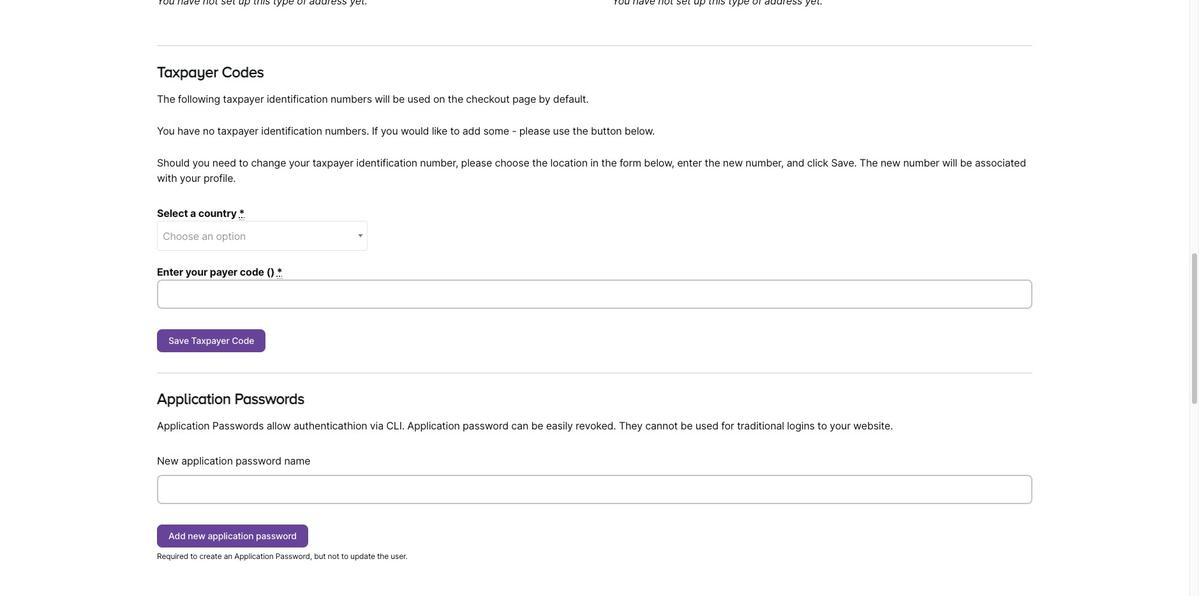 Task type: vqa. For each thing, say whether or not it's contained in the screenshot.
three people looking at inspiration sites on their computer image
no



Task type: describe. For each thing, give the bounding box(es) containing it.
1 vertical spatial identification
[[261, 124, 322, 137]]

0 horizontal spatial the
[[157, 93, 175, 105]]

be right can on the bottom
[[531, 420, 544, 432]]

Choose an option text field
[[158, 221, 367, 251]]

traditional
[[737, 420, 785, 432]]

code
[[240, 265, 264, 278]]

update
[[351, 552, 375, 561]]

below.
[[625, 124, 655, 137]]

required to create an application password, but not to update the user.
[[157, 552, 408, 561]]

application right cli.
[[407, 420, 460, 432]]

password inside button
[[256, 531, 297, 541]]

profile.
[[204, 172, 236, 184]]

application up new
[[157, 420, 210, 432]]

but
[[314, 552, 326, 561]]

would
[[401, 124, 429, 137]]

0 vertical spatial password
[[463, 420, 509, 432]]

New application password name text field
[[157, 475, 1033, 504]]

cannot
[[646, 420, 678, 432]]

numbers
[[331, 93, 372, 105]]

easily
[[546, 420, 573, 432]]

1 horizontal spatial *
[[277, 265, 283, 278]]

the right on
[[448, 93, 464, 105]]

passwords for application passwords
[[235, 390, 305, 408]]

you inside should you need to change your taxpayer identification number, please choose the location in the form below, enter the new number, and click save. the new number will be associated with your profile.
[[192, 156, 210, 169]]

application inside button
[[208, 531, 254, 541]]

cli.
[[386, 420, 405, 432]]

the left user.
[[377, 552, 389, 561]]

default.
[[553, 93, 589, 105]]

application passwords allow authenticathion via cli. application password can be easily revoked. they cannot be used for traditional logins to your website.
[[157, 420, 893, 432]]

to right not
[[341, 552, 349, 561]]

the inside should you need to change your taxpayer identification number, please choose the location in the form below, enter the new number, and click save. the new number will be associated with your profile.
[[860, 156, 878, 169]]

0 vertical spatial identification
[[267, 93, 328, 105]]

should
[[157, 156, 190, 169]]

the right enter
[[705, 156, 721, 169]]

number
[[904, 156, 940, 169]]

on
[[433, 93, 445, 105]]

0 vertical spatial taxpayer
[[223, 93, 264, 105]]

password,
[[276, 552, 312, 561]]

you have no taxpayer identification numbers. if you would like to add some - please use the button below.
[[157, 124, 655, 137]]

location
[[551, 156, 588, 169]]

to right logins
[[818, 420, 827, 432]]

have
[[178, 124, 200, 137]]

name
[[284, 455, 310, 467]]

1 vertical spatial used
[[696, 420, 719, 432]]

add
[[463, 124, 481, 137]]

save taxpayer code
[[169, 335, 254, 346]]

no
[[203, 124, 215, 137]]

can
[[512, 420, 529, 432]]

they
[[619, 420, 643, 432]]

taxpayer inside button
[[191, 335, 230, 346]]

0 vertical spatial will
[[375, 93, 390, 105]]

select a country *
[[157, 207, 245, 219]]

numbers.
[[325, 124, 369, 137]]

will inside should you need to change your taxpayer identification number, please choose the location in the form below, enter the new number, and click save. the new number will be associated with your profile.
[[943, 156, 958, 169]]

add new application password button
[[157, 525, 308, 548]]

0 vertical spatial application
[[181, 455, 233, 467]]

add
[[169, 531, 186, 541]]

an inside text box
[[202, 230, 213, 242]]

create
[[200, 552, 222, 561]]

form
[[620, 156, 642, 169]]

to right the like
[[450, 124, 460, 137]]

choose
[[163, 230, 199, 242]]

by
[[539, 93, 551, 105]]

use
[[553, 124, 570, 137]]

for
[[722, 420, 735, 432]]

allow
[[267, 420, 291, 432]]

your down should
[[180, 172, 201, 184]]

1 vertical spatial taxpayer
[[217, 124, 259, 137]]

and
[[787, 156, 805, 169]]

below,
[[644, 156, 675, 169]]

checkout
[[466, 93, 510, 105]]



Task type: locate. For each thing, give the bounding box(es) containing it.
number,
[[420, 156, 459, 169], [746, 156, 784, 169]]

choose
[[495, 156, 530, 169]]

0 horizontal spatial *
[[239, 207, 245, 219]]

taxpayer
[[223, 93, 264, 105], [217, 124, 259, 137], [313, 156, 354, 169]]

1 horizontal spatial will
[[943, 156, 958, 169]]

you left need
[[192, 156, 210, 169]]

passwords for application passwords allow authenticathion via cli. application password can be easily revoked. they cannot be used for traditional logins to your website.
[[212, 420, 264, 432]]

the right choose
[[532, 156, 548, 169]]

2 horizontal spatial new
[[881, 156, 901, 169]]

please down add
[[461, 156, 492, 169]]

enter your payer code ( ) *
[[157, 265, 283, 278]]

be up you have no taxpayer identification numbers. if you would like to add some - please use the button below.
[[393, 93, 405, 105]]

new right enter
[[723, 156, 743, 169]]

required
[[157, 552, 188, 561]]

0 horizontal spatial an
[[202, 230, 213, 242]]

if
[[372, 124, 378, 137]]

identification up change
[[261, 124, 322, 137]]

country
[[198, 207, 237, 219]]

revoked.
[[576, 420, 616, 432]]

application right new
[[181, 455, 233, 467]]

associated
[[975, 156, 1027, 169]]

option
[[216, 230, 246, 242]]

)
[[271, 265, 275, 278]]

to inside should you need to change your taxpayer identification number, please choose the location in the form below, enter the new number, and click save. the new number will be associated with your profile.
[[239, 156, 248, 169]]

identification inside should you need to change your taxpayer identification number, please choose the location in the form below, enter the new number, and click save. the new number will be associated with your profile.
[[356, 156, 418, 169]]

password up the required to create an application password, but not to update the user.
[[256, 531, 297, 541]]

Choose an option field
[[157, 221, 368, 251]]

payer
[[210, 265, 238, 278]]

taxpayer up the following
[[157, 63, 218, 81]]

website.
[[854, 420, 893, 432]]

to right need
[[239, 156, 248, 169]]

new application password name
[[157, 455, 310, 467]]

0 vertical spatial the
[[157, 93, 175, 105]]

1 vertical spatial password
[[236, 455, 282, 467]]

passwords up allow
[[235, 390, 305, 408]]

will
[[375, 93, 390, 105], [943, 156, 958, 169]]

your right change
[[289, 156, 310, 169]]

please
[[519, 124, 550, 137], [461, 156, 492, 169]]

taxpayer right save on the left bottom
[[191, 335, 230, 346]]

to
[[450, 124, 460, 137], [239, 156, 248, 169], [818, 420, 827, 432], [190, 552, 197, 561], [341, 552, 349, 561]]

your left website.
[[830, 420, 851, 432]]

1 horizontal spatial an
[[224, 552, 232, 561]]

add new application password
[[169, 531, 297, 541]]

number, down the like
[[420, 156, 459, 169]]

change
[[251, 156, 286, 169]]

new
[[157, 455, 179, 467]]

with
[[157, 172, 177, 184]]

taxpayer codes
[[157, 63, 264, 81]]

in
[[591, 156, 599, 169]]

new inside button
[[188, 531, 206, 541]]

identification left numbers
[[267, 93, 328, 105]]

1 horizontal spatial new
[[723, 156, 743, 169]]

0 horizontal spatial new
[[188, 531, 206, 541]]

the right use
[[573, 124, 588, 137]]

* right country
[[239, 207, 245, 219]]

logins
[[787, 420, 815, 432]]

like
[[432, 124, 448, 137]]

1 vertical spatial an
[[224, 552, 232, 561]]

the
[[448, 93, 464, 105], [573, 124, 588, 137], [532, 156, 548, 169], [602, 156, 617, 169], [705, 156, 721, 169], [377, 552, 389, 561]]

the following taxpayer identification numbers will be used on the checkout page by default.
[[157, 93, 589, 105]]

following
[[178, 93, 220, 105]]

passwords
[[235, 390, 305, 408], [212, 420, 264, 432]]

new left number
[[881, 156, 901, 169]]

taxpayer down codes
[[223, 93, 264, 105]]

button
[[591, 124, 622, 137]]

should you need to change your taxpayer identification number, please choose the location in the form below, enter the new number, and click save. the new number will be associated with your profile.
[[157, 156, 1027, 184]]

0 horizontal spatial you
[[192, 156, 210, 169]]

an
[[202, 230, 213, 242], [224, 552, 232, 561]]

you
[[381, 124, 398, 137], [192, 156, 210, 169]]

1 number, from the left
[[420, 156, 459, 169]]

click
[[807, 156, 829, 169]]

codes
[[222, 63, 264, 81]]

(
[[267, 265, 271, 278]]

enter
[[157, 265, 183, 278]]

0 horizontal spatial will
[[375, 93, 390, 105]]

save taxpayer code button
[[157, 329, 266, 352]]

1 horizontal spatial please
[[519, 124, 550, 137]]

1 vertical spatial the
[[860, 156, 878, 169]]

1 vertical spatial application
[[208, 531, 254, 541]]

new
[[723, 156, 743, 169], [881, 156, 901, 169], [188, 531, 206, 541]]

will right numbers
[[375, 93, 390, 105]]

your
[[289, 156, 310, 169], [180, 172, 201, 184], [186, 265, 208, 278], [830, 420, 851, 432]]

some
[[484, 124, 509, 137]]

application
[[157, 390, 231, 408], [157, 420, 210, 432], [407, 420, 460, 432], [234, 552, 274, 561]]

0 vertical spatial *
[[239, 207, 245, 219]]

1 vertical spatial please
[[461, 156, 492, 169]]

application up create
[[208, 531, 254, 541]]

0 vertical spatial passwords
[[235, 390, 305, 408]]

not
[[328, 552, 339, 561]]

used
[[408, 93, 431, 105], [696, 420, 719, 432]]

*
[[239, 207, 245, 219], [277, 265, 283, 278]]

an left the option
[[202, 230, 213, 242]]

* right )
[[277, 265, 283, 278]]

need
[[212, 156, 236, 169]]

save.
[[831, 156, 857, 169]]

0 vertical spatial an
[[202, 230, 213, 242]]

choose an option
[[163, 230, 246, 242]]

taxpayer
[[157, 63, 218, 81], [191, 335, 230, 346]]

application down save on the left bottom
[[157, 390, 231, 408]]

0 vertical spatial used
[[408, 93, 431, 105]]

code
[[232, 335, 254, 346]]

1 vertical spatial will
[[943, 156, 958, 169]]

1 horizontal spatial number,
[[746, 156, 784, 169]]

2 vertical spatial password
[[256, 531, 297, 541]]

please inside should you need to change your taxpayer identification number, please choose the location in the form below, enter the new number, and click save. the new number will be associated with your profile.
[[461, 156, 492, 169]]

the right save.
[[860, 156, 878, 169]]

enter
[[677, 156, 702, 169]]

the up you
[[157, 93, 175, 105]]

via
[[370, 420, 384, 432]]

application passwords
[[157, 390, 305, 408]]

1 vertical spatial taxpayer
[[191, 335, 230, 346]]

password
[[463, 420, 509, 432], [236, 455, 282, 467], [256, 531, 297, 541]]

1 horizontal spatial the
[[860, 156, 878, 169]]

2 vertical spatial taxpayer
[[313, 156, 354, 169]]

2 number, from the left
[[746, 156, 784, 169]]

you right if
[[381, 124, 398, 137]]

1 horizontal spatial you
[[381, 124, 398, 137]]

page
[[513, 93, 536, 105]]

2 vertical spatial identification
[[356, 156, 418, 169]]

None text field
[[157, 279, 1033, 309]]

0 vertical spatial please
[[519, 124, 550, 137]]

taxpayer down numbers.
[[313, 156, 354, 169]]

used left the for
[[696, 420, 719, 432]]

a
[[190, 207, 196, 219]]

taxpayer inside should you need to change your taxpayer identification number, please choose the location in the form below, enter the new number, and click save. the new number will be associated with your profile.
[[313, 156, 354, 169]]

0 vertical spatial you
[[381, 124, 398, 137]]

to left create
[[190, 552, 197, 561]]

your right enter
[[186, 265, 208, 278]]

password left can on the bottom
[[463, 420, 509, 432]]

application
[[181, 455, 233, 467], [208, 531, 254, 541]]

taxpayer right "no"
[[217, 124, 259, 137]]

be right the cannot
[[681, 420, 693, 432]]

passwords down application passwords
[[212, 420, 264, 432]]

the
[[157, 93, 175, 105], [860, 156, 878, 169]]

number, left and
[[746, 156, 784, 169]]

0 horizontal spatial please
[[461, 156, 492, 169]]

used left on
[[408, 93, 431, 105]]

the right in in the left of the page
[[602, 156, 617, 169]]

you
[[157, 124, 175, 137]]

password left 'name'
[[236, 455, 282, 467]]

-
[[512, 124, 517, 137]]

will right number
[[943, 156, 958, 169]]

user.
[[391, 552, 408, 561]]

select
[[157, 207, 188, 219]]

identification
[[267, 93, 328, 105], [261, 124, 322, 137], [356, 156, 418, 169]]

0 vertical spatial taxpayer
[[157, 63, 218, 81]]

application down the add new application password button
[[234, 552, 274, 561]]

be inside should you need to change your taxpayer identification number, please choose the location in the form below, enter the new number, and click save. the new number will be associated with your profile.
[[960, 156, 973, 169]]

new right the add
[[188, 531, 206, 541]]

be left associated
[[960, 156, 973, 169]]

an right create
[[224, 552, 232, 561]]

1 horizontal spatial used
[[696, 420, 719, 432]]

1 vertical spatial you
[[192, 156, 210, 169]]

0 horizontal spatial number,
[[420, 156, 459, 169]]

save
[[169, 335, 189, 346]]

1 vertical spatial passwords
[[212, 420, 264, 432]]

0 horizontal spatial used
[[408, 93, 431, 105]]

identification down if
[[356, 156, 418, 169]]

be
[[393, 93, 405, 105], [960, 156, 973, 169], [531, 420, 544, 432], [681, 420, 693, 432]]

authenticathion
[[294, 420, 367, 432]]

please right -
[[519, 124, 550, 137]]

1 vertical spatial *
[[277, 265, 283, 278]]



